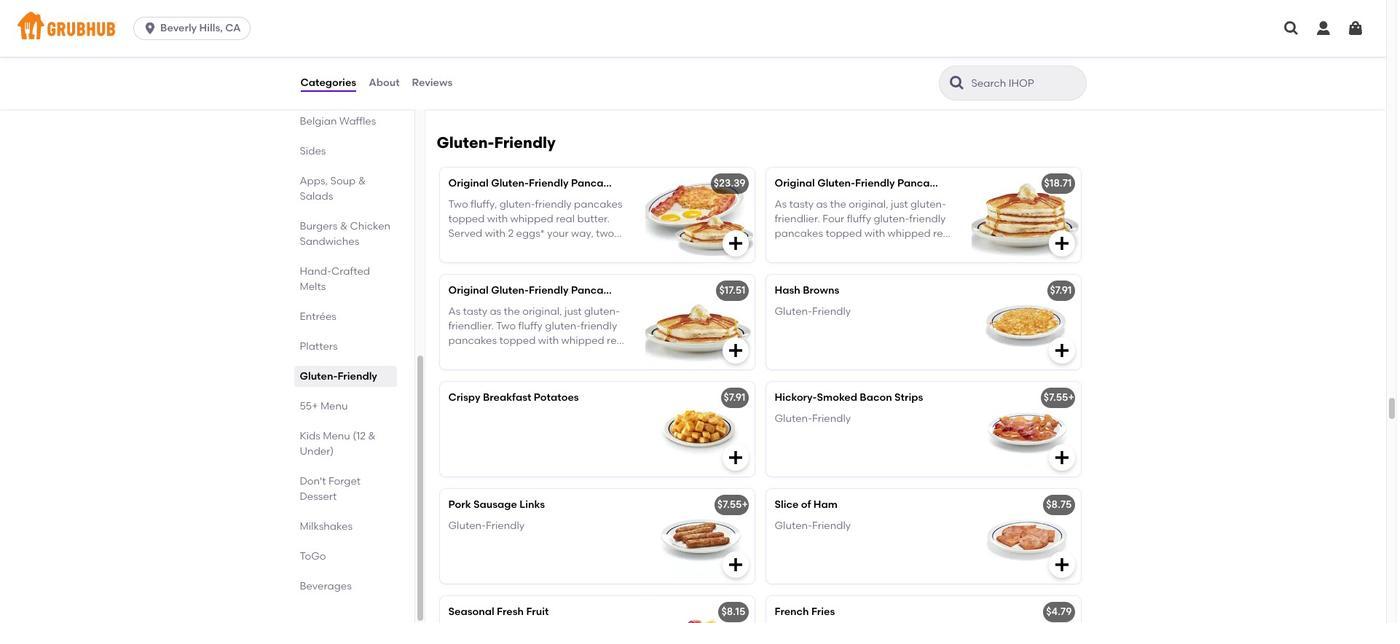 Task type: vqa. For each thing, say whether or not it's contained in the screenshot.
the roll
no



Task type: describe. For each thing, give the bounding box(es) containing it.
four
[[823, 213, 845, 225]]

choice inside the five buttermilk crispy chicken breast strips made with all-natural chicken & tossed in tangy bbq sauce. served with french fries & choice of sauce.
[[541, 83, 575, 95]]

two
[[596, 228, 615, 240]]

pancakes for original gluten-friendly pancakes - (short stack)
[[449, 335, 497, 347]]

new nashville crispy chicken strips & fries image
[[972, 8, 1081, 103]]

friendlier. for four
[[775, 213, 821, 225]]

original gluten-friendly pancakes - (full stack) image
[[972, 168, 1081, 263]]

55+
[[300, 400, 318, 412]]

$8.75
[[1047, 499, 1072, 511]]

gluten-friendly for hash
[[775, 305, 851, 317]]

nashville
[[821, 53, 866, 66]]

burgers
[[300, 220, 338, 232]]

1 vertical spatial french
[[775, 606, 809, 618]]

svg image for original gluten-friendly pancakes - (full stack)
[[1053, 235, 1071, 252]]

in inside the five buttermilk crispy chicken breast strips made with all-natural chicken & tossed in tangy bbq sauce. served with french fries & choice of sauce.
[[494, 68, 502, 80]]

belgian
[[300, 115, 337, 128]]

strips
[[895, 392, 924, 404]]

$7.55 for hickory-smoked bacon strips
[[1044, 392, 1069, 404]]

tangy
[[505, 68, 534, 80]]

crispy for hot
[[850, 38, 879, 51]]

french fries image
[[972, 596, 1081, 623]]

seasonal fresh fruit image
[[645, 596, 755, 623]]

beverly hills, ca button
[[133, 17, 256, 40]]

don't forget dessert
[[300, 475, 361, 503]]

french inside the five buttermilk crispy chicken breast strips made with all-natural chicken & tossed in tangy bbq sauce. served with french fries & choice of sauce.
[[472, 83, 506, 95]]

five for five buttermilk crispy chicken breast strips made with all-natural chicken & tossed in tangy bbq sauce. served with french fries & choice of sauce.
[[449, 38, 468, 51]]

& inside apps, soup & salads
[[358, 175, 366, 187]]

as for four
[[816, 198, 828, 210]]

five for five buttermilk crispy chicken strips tossed in nashville hot sauce. served with choice of dipping sauce.
[[775, 38, 794, 51]]

way,
[[571, 228, 594, 240]]

crispy breakfast potatoes image
[[645, 382, 755, 477]]

hickory-smoked bacon strips
[[775, 392, 924, 404]]

friendly down ham
[[813, 519, 851, 532]]

the for four
[[830, 198, 847, 210]]

$8.15
[[722, 606, 746, 618]]

milkshakes
[[300, 520, 353, 533]]

original gluten-friendly pancakes - (short stack)
[[449, 284, 695, 297]]

don't
[[300, 475, 326, 488]]

bacon
[[860, 392, 892, 404]]

beverages
[[300, 580, 352, 592]]

topped inside two fluffy, gluten-friendly pancakes topped with whipped real butter. served with 2 eggs* your way, two bacon strips or pork sausage links, and our golden hash browns.
[[449, 213, 485, 225]]

burgers & chicken sandwiches
[[300, 220, 391, 248]]

waffles
[[339, 115, 376, 128]]

combo
[[618, 177, 655, 190]]

(short
[[630, 284, 660, 297]]

dipping
[[846, 68, 884, 80]]

togo
[[300, 550, 326, 563]]

under)
[[300, 445, 334, 458]]

whipped for original gluten-friendly pancakes - (short stack)
[[562, 335, 605, 347]]

& right fries
[[531, 83, 539, 95]]

dessert
[[300, 490, 337, 503]]

kids
[[300, 430, 321, 442]]

sausage
[[474, 499, 517, 511]]

original for original gluten-friendly pancakes - (short stack)
[[449, 284, 489, 297]]

butter. inside two fluffy, gluten-friendly pancakes topped with whipped real butter. served with 2 eggs* your way, two bacon strips or pork sausage links, and our golden hash browns.
[[578, 213, 610, 225]]

crispy
[[449, 392, 481, 404]]

smoked
[[817, 392, 858, 404]]

your
[[547, 228, 569, 240]]

forget
[[329, 475, 361, 488]]

five buttermilk crispy chicken strips tossed in nashville hot sauce. served with choice of dipping sauce.
[[775, 38, 956, 80]]

reviews
[[412, 76, 453, 89]]

or
[[512, 242, 522, 255]]

original gluten-friendly pancake combo
[[449, 177, 655, 190]]

categories
[[301, 76, 356, 89]]

original for original gluten-friendly pancake combo
[[449, 177, 489, 190]]

& left tangy
[[449, 68, 456, 80]]

chicken for natural
[[555, 38, 593, 51]]

platters
[[300, 340, 338, 353]]

pancake
[[571, 177, 615, 190]]

crispy breakfast potatoes
[[449, 392, 579, 404]]

search icon image
[[948, 74, 966, 92]]

hot
[[868, 53, 885, 66]]

+ for pork sausage links
[[742, 499, 748, 511]]

ca
[[225, 22, 241, 34]]

about
[[369, 76, 400, 89]]

hickory-
[[775, 392, 817, 404]]

real inside two fluffy, gluten-friendly pancakes topped with whipped real butter. served with 2 eggs* your way, two bacon strips or pork sausage links, and our golden hash browns.
[[556, 213, 575, 225]]

original, for four
[[849, 198, 889, 210]]

entrées
[[300, 310, 337, 323]]

sandwiches
[[300, 235, 359, 248]]

bacon
[[449, 242, 481, 255]]

five buttermilk crispy chicken strips tossed in nashville hot sauce. served with choice of dipping sauce. button
[[766, 8, 1081, 103]]

house-made belgian waffles
[[300, 100, 376, 128]]

strips inside two fluffy, gluten-friendly pancakes topped with whipped real butter. served with 2 eggs* your way, two bacon strips or pork sausage links, and our golden hash browns.
[[483, 242, 509, 255]]

as tasty as the original, just gluten- friendlier. two fluffy gluten-friendly pancakes topped with whipped real butter.
[[449, 305, 626, 362]]

hash browns image
[[972, 275, 1081, 370]]

chicken for sauce.
[[882, 38, 920, 51]]

golden
[[489, 257, 524, 269]]

with inside as tasty as the original, just gluten- friendlier. two fluffy gluten-friendly pancakes topped with whipped real butter.
[[538, 335, 559, 347]]

pancakes for as tasty as the original, just gluten- friendlier. four fluffy gluten-friendly pancakes topped with whipped real butter.
[[898, 177, 947, 190]]

all-
[[532, 53, 548, 66]]

seasonal fresh fruit
[[449, 606, 549, 618]]

salads
[[300, 190, 333, 203]]

beverly
[[160, 22, 197, 34]]

served for strips
[[922, 53, 956, 66]]

gluten-friendly for hickory-
[[775, 412, 851, 425]]

friendlier. for two
[[449, 320, 494, 332]]

fresh
[[497, 606, 524, 618]]

butter. for original gluten-friendly pancakes - (short stack)
[[449, 349, 481, 362]]

in inside five buttermilk crispy chicken strips tossed in nashville hot sauce. served with choice of dipping sauce.
[[810, 53, 819, 66]]

ham
[[814, 499, 838, 511]]

two inside two fluffy, gluten-friendly pancakes topped with whipped real butter. served with 2 eggs* your way, two bacon strips or pork sausage links, and our golden hash browns.
[[449, 198, 468, 210]]

fries
[[812, 606, 835, 618]]

friendly up "original gluten-friendly pancake combo"
[[494, 134, 556, 152]]

served inside the five buttermilk crispy chicken breast strips made with all-natural chicken & tossed in tangy bbq sauce. served with french fries & choice of sauce.
[[595, 68, 629, 80]]

hickory-smoked bacon strips image
[[972, 382, 1081, 477]]

original gluten-friendly pancake combo image
[[645, 168, 755, 263]]

browns
[[803, 284, 840, 297]]

as for two
[[490, 305, 502, 317]]

$4.79
[[1047, 606, 1072, 618]]

friendly up 55+ menu
[[338, 370, 377, 383]]

whipped for original gluten-friendly pancakes - (full stack)
[[888, 228, 931, 240]]

strips inside the five buttermilk crispy chicken breast strips made with all-natural chicken & tossed in tangy bbq sauce. served with french fries & choice of sauce.
[[449, 53, 475, 66]]

- for (short
[[623, 284, 627, 297]]

$7.91 for crispy breakfast potatoes image
[[724, 392, 746, 404]]

and
[[449, 257, 468, 269]]

fruit
[[526, 606, 549, 618]]

friendly left pancake at the left top of the page
[[529, 177, 569, 190]]

$7.55 + for hickory-smoked bacon strips
[[1044, 392, 1075, 404]]

sauce. right dipping
[[887, 68, 919, 80]]

- for (full
[[949, 177, 954, 190]]

as tasty as the original, just gluten- friendlier. four fluffy gluten-friendly pancakes topped with whipped real butter.
[[775, 198, 953, 255]]

$7.55 + for pork sausage links
[[718, 499, 748, 511]]

categories button
[[300, 57, 357, 109]]

$23.39
[[714, 177, 746, 190]]

real for original gluten-friendly pancakes - (full stack)
[[934, 228, 953, 240]]

55+ menu
[[300, 400, 348, 412]]

menu for kids
[[323, 430, 350, 442]]

bbq
[[536, 68, 558, 80]]

soup
[[331, 175, 356, 187]]



Task type: locate. For each thing, give the bounding box(es) containing it.
seasonal
[[449, 606, 495, 618]]

crispy for all-
[[523, 38, 553, 51]]

0 vertical spatial french
[[472, 83, 506, 95]]

pancakes down browns.
[[571, 284, 620, 297]]

apps,
[[300, 175, 328, 187]]

0 horizontal spatial $7.55
[[718, 499, 742, 511]]

topped inside as tasty as the original, just gluten- friendlier. four fluffy gluten-friendly pancakes topped with whipped real butter.
[[826, 228, 862, 240]]

reviews button
[[411, 57, 453, 109]]

original gluten-friendly pancakes - (short stack) image
[[645, 275, 755, 370]]

topped up crispy breakfast potatoes
[[500, 335, 536, 347]]

pork
[[524, 242, 547, 255]]

0 horizontal spatial french
[[472, 83, 506, 95]]

buttermilk up 'nashville'
[[797, 38, 847, 51]]

1 horizontal spatial of
[[801, 499, 811, 511]]

choice inside five buttermilk crispy chicken strips tossed in nashville hot sauce. served with choice of dipping sauce.
[[798, 68, 832, 80]]

whipped down "original gluten-friendly pancakes - (full stack)" on the top of the page
[[888, 228, 931, 240]]

as inside as tasty as the original, just gluten- friendlier. two fluffy gluten-friendly pancakes topped with whipped real butter.
[[490, 305, 502, 317]]

2 vertical spatial served
[[449, 228, 483, 240]]

pork sausage links image
[[645, 489, 755, 584]]

(12
[[353, 430, 366, 442]]

1 horizontal spatial pancakes
[[898, 177, 947, 190]]

original for original gluten-friendly pancakes - (full stack)
[[775, 177, 815, 190]]

1 horizontal spatial two
[[496, 320, 516, 332]]

0 vertical spatial tossed
[[775, 53, 808, 66]]

of down natural
[[577, 83, 587, 95]]

0 vertical spatial as
[[775, 198, 787, 210]]

choice down bbq
[[541, 83, 575, 95]]

$7.55 for pork sausage links
[[718, 499, 742, 511]]

crispy inside five buttermilk crispy chicken strips tossed in nashville hot sauce. served with choice of dipping sauce.
[[850, 38, 879, 51]]

gluten-friendly down hash browns on the top
[[775, 305, 851, 317]]

original
[[449, 177, 489, 190], [775, 177, 815, 190], [449, 284, 489, 297]]

two inside as tasty as the original, just gluten- friendlier. two fluffy gluten-friendly pancakes topped with whipped real butter.
[[496, 320, 516, 332]]

real for original gluten-friendly pancakes - (short stack)
[[607, 335, 626, 347]]

just inside as tasty as the original, just gluten- friendlier. four fluffy gluten-friendly pancakes topped with whipped real butter.
[[891, 198, 908, 210]]

+ for hickory-smoked bacon strips
[[1069, 392, 1075, 404]]

1 vertical spatial +
[[742, 499, 748, 511]]

tossed inside the five buttermilk crispy chicken breast strips made with all-natural chicken & tossed in tangy bbq sauce. served with french fries & choice of sauce.
[[459, 68, 491, 80]]

& inside the kids menu (12 & under)
[[368, 430, 376, 442]]

served for pancakes
[[449, 228, 483, 240]]

1 horizontal spatial original,
[[849, 198, 889, 210]]

in down made
[[494, 68, 502, 80]]

menu left (12
[[323, 430, 350, 442]]

original, for two
[[523, 305, 562, 317]]

crispy up hot
[[850, 38, 879, 51]]

0 vertical spatial friendlier.
[[775, 213, 821, 225]]

crispy up the all-
[[523, 38, 553, 51]]

five
[[449, 38, 468, 51], [775, 38, 794, 51]]

as inside as tasty as the original, just gluten- friendlier. four fluffy gluten-friendly pancakes topped with whipped real butter.
[[816, 198, 828, 210]]

0 horizontal spatial just
[[565, 305, 582, 317]]

real inside as tasty as the original, just gluten- friendlier. two fluffy gluten-friendly pancakes topped with whipped real butter.
[[607, 335, 626, 347]]

friendly inside as tasty as the original, just gluten- friendlier. two fluffy gluten-friendly pancakes topped with whipped real butter.
[[581, 320, 617, 332]]

links,
[[594, 242, 617, 255]]

breakfast
[[483, 392, 532, 404]]

stack) for original gluten-friendly pancakes - (full stack)
[[980, 177, 1012, 190]]

1 buttermilk from the left
[[470, 38, 521, 51]]

2 vertical spatial butter.
[[449, 349, 481, 362]]

fluffy inside as tasty as the original, just gluten- friendlier. four fluffy gluten-friendly pancakes topped with whipped real butter.
[[847, 213, 872, 225]]

butter. up crispy at the left
[[449, 349, 481, 362]]

friendly down original gluten-friendly pancakes - (short stack)
[[581, 320, 617, 332]]

0 horizontal spatial original,
[[523, 305, 562, 317]]

1 horizontal spatial pancakes
[[574, 198, 623, 210]]

0 horizontal spatial $7.91
[[724, 392, 746, 404]]

just down original gluten-friendly pancakes - (short stack)
[[565, 305, 582, 317]]

slice of ham image
[[972, 489, 1081, 584]]

kids menu (12 & under)
[[300, 430, 376, 458]]

1 horizontal spatial real
[[607, 335, 626, 347]]

1 horizontal spatial served
[[595, 68, 629, 80]]

friendly inside as tasty as the original, just gluten- friendlier. four fluffy gluten-friendly pancakes topped with whipped real butter.
[[910, 213, 946, 225]]

five inside the five buttermilk crispy chicken breast strips made with all-natural chicken & tossed in tangy bbq sauce. served with french fries & choice of sauce.
[[449, 38, 468, 51]]

boneless bbq crispy chicken strips & fries image
[[645, 8, 755, 103]]

topped for original gluten-friendly pancakes - (short stack)
[[500, 335, 536, 347]]

chicken down breast
[[587, 53, 625, 66]]

0 horizontal spatial tasty
[[463, 305, 488, 317]]

1 vertical spatial menu
[[323, 430, 350, 442]]

$18.71
[[1045, 177, 1072, 190]]

served up bacon
[[449, 228, 483, 240]]

2 horizontal spatial served
[[922, 53, 956, 66]]

french fries
[[775, 606, 835, 618]]

1 vertical spatial stack)
[[662, 284, 695, 297]]

0 horizontal spatial as
[[490, 305, 502, 317]]

in left 'nashville'
[[810, 53, 819, 66]]

tasty for four
[[790, 198, 814, 210]]

main navigation navigation
[[0, 0, 1387, 57]]

2 vertical spatial pancakes
[[449, 335, 497, 347]]

& inside burgers & chicken sandwiches
[[340, 220, 348, 232]]

made
[[477, 53, 507, 66]]

slice
[[775, 499, 799, 511]]

pancakes
[[574, 198, 623, 210], [775, 228, 824, 240], [449, 335, 497, 347]]

strips inside five buttermilk crispy chicken strips tossed in nashville hot sauce. served with choice of dipping sauce.
[[922, 38, 949, 51]]

the inside as tasty as the original, just gluten- friendlier. four fluffy gluten-friendly pancakes topped with whipped real butter.
[[830, 198, 847, 210]]

2 horizontal spatial whipped
[[888, 228, 931, 240]]

pancakes down four
[[775, 228, 824, 240]]

1 horizontal spatial -
[[949, 177, 954, 190]]

slice of ham
[[775, 499, 838, 511]]

1 horizontal spatial +
[[1069, 392, 1075, 404]]

0 vertical spatial topped
[[449, 213, 485, 225]]

with inside five buttermilk crispy chicken strips tossed in nashville hot sauce. served with choice of dipping sauce.
[[775, 68, 796, 80]]

1 horizontal spatial as
[[775, 198, 787, 210]]

friendlier. down our
[[449, 320, 494, 332]]

gluten-friendly down slice of ham
[[775, 519, 851, 532]]

just inside as tasty as the original, just gluten- friendlier. two fluffy gluten-friendly pancakes topped with whipped real butter.
[[565, 305, 582, 317]]

2 horizontal spatial pancakes
[[775, 228, 824, 240]]

as up four
[[816, 198, 828, 210]]

fluffy right four
[[847, 213, 872, 225]]

hills,
[[199, 22, 223, 34]]

tasty inside as tasty as the original, just gluten- friendlier. four fluffy gluten-friendly pancakes topped with whipped real butter.
[[790, 198, 814, 210]]

1 vertical spatial as
[[490, 305, 502, 317]]

the up four
[[830, 198, 847, 210]]

friendlier. inside as tasty as the original, just gluten- friendlier. four fluffy gluten-friendly pancakes topped with whipped real butter.
[[775, 213, 821, 225]]

gluten-friendly down fries
[[437, 134, 556, 152]]

just for as tasty as the original, just gluten- friendlier. four fluffy gluten-friendly pancakes topped with whipped real butter.
[[891, 198, 908, 210]]

-
[[949, 177, 954, 190], [623, 284, 627, 297]]

of inside five buttermilk crispy chicken strips tossed in nashville hot sauce. served with choice of dipping sauce.
[[834, 68, 844, 80]]

1 vertical spatial $7.55 +
[[718, 499, 748, 511]]

breast
[[596, 38, 628, 51]]

pancakes down pancake at the left top of the page
[[574, 198, 623, 210]]

pork
[[449, 499, 471, 511]]

1 vertical spatial in
[[494, 68, 502, 80]]

0 horizontal spatial of
[[577, 83, 587, 95]]

buttermilk for in
[[797, 38, 847, 51]]

0 vertical spatial strips
[[922, 38, 949, 51]]

stack) for original gluten-friendly pancakes - (short stack)
[[662, 284, 695, 297]]

menu right 55+
[[321, 400, 348, 412]]

served down breast
[[595, 68, 629, 80]]

tasty for two
[[463, 305, 488, 317]]

pancakes inside two fluffy, gluten-friendly pancakes topped with whipped real butter. served with 2 eggs* your way, two bacon strips or pork sausage links, and our golden hash browns.
[[574, 198, 623, 210]]

fluffy down original gluten-friendly pancakes - (short stack)
[[519, 320, 543, 332]]

about button
[[368, 57, 401, 109]]

stack) right (full
[[980, 177, 1012, 190]]

0 horizontal spatial friendly
[[535, 198, 572, 210]]

whipped up the eggs*
[[511, 213, 554, 225]]

friendly down 'hash'
[[529, 284, 569, 297]]

& right soup
[[358, 175, 366, 187]]

0 horizontal spatial in
[[494, 68, 502, 80]]

five inside five buttermilk crispy chicken strips tossed in nashville hot sauce. served with choice of dipping sauce.
[[775, 38, 794, 51]]

choice
[[798, 68, 832, 80], [541, 83, 575, 95]]

friendly down "original gluten-friendly pancakes - (full stack)" on the top of the page
[[910, 213, 946, 225]]

gluten-friendly down hickory-
[[775, 412, 851, 425]]

1 vertical spatial choice
[[541, 83, 575, 95]]

0 horizontal spatial as
[[449, 305, 461, 317]]

butter. inside as tasty as the original, just gluten- friendlier. four fluffy gluten-friendly pancakes topped with whipped real butter.
[[775, 242, 807, 255]]

1 horizontal spatial crispy
[[850, 38, 879, 51]]

chicken
[[555, 38, 593, 51], [882, 38, 920, 51], [587, 53, 625, 66]]

gluten-
[[500, 198, 535, 210], [911, 198, 947, 210], [874, 213, 910, 225], [584, 305, 620, 317], [545, 320, 581, 332]]

0 horizontal spatial friendlier.
[[449, 320, 494, 332]]

of right slice
[[801, 499, 811, 511]]

gluten-friendly for pork
[[449, 519, 525, 532]]

1 horizontal spatial the
[[830, 198, 847, 210]]

2 horizontal spatial butter.
[[775, 242, 807, 255]]

original up fluffy,
[[449, 177, 489, 190]]

1 crispy from the left
[[523, 38, 553, 51]]

served inside two fluffy, gluten-friendly pancakes topped with whipped real butter. served with 2 eggs* your way, two bacon strips or pork sausage links, and our golden hash browns.
[[449, 228, 483, 240]]

0 vertical spatial tasty
[[790, 198, 814, 210]]

1 vertical spatial tossed
[[459, 68, 491, 80]]

fluffy for four
[[847, 213, 872, 225]]

svg image
[[1283, 20, 1301, 37], [1315, 20, 1333, 37], [1347, 20, 1365, 37], [727, 342, 744, 360], [1053, 342, 1071, 360], [1053, 556, 1071, 574]]

0 vertical spatial butter.
[[578, 213, 610, 225]]

whipped inside as tasty as the original, just gluten- friendlier. two fluffy gluten-friendly pancakes topped with whipped real butter.
[[562, 335, 605, 347]]

strips up search icon
[[922, 38, 949, 51]]

crafted
[[332, 265, 370, 278]]

2 horizontal spatial friendly
[[910, 213, 946, 225]]

gluten-friendly down sausage
[[449, 519, 525, 532]]

svg image
[[143, 21, 157, 36], [727, 235, 744, 252], [1053, 235, 1071, 252], [727, 449, 744, 467], [1053, 449, 1071, 467], [727, 556, 744, 574]]

2 vertical spatial real
[[607, 335, 626, 347]]

original, down original gluten-friendly pancakes - (short stack)
[[523, 305, 562, 317]]

chicken inside five buttermilk crispy chicken strips tossed in nashville hot sauce. served with choice of dipping sauce.
[[882, 38, 920, 51]]

1 vertical spatial friendly
[[910, 213, 946, 225]]

& right (12
[[368, 430, 376, 442]]

sauce. down breast
[[589, 83, 622, 95]]

served inside five buttermilk crispy chicken strips tossed in nashville hot sauce. served with choice of dipping sauce.
[[922, 53, 956, 66]]

crispy
[[523, 38, 553, 51], [850, 38, 879, 51]]

as for as tasty as the original, just gluten- friendlier. four fluffy gluten-friendly pancakes topped with whipped real butter.
[[775, 198, 787, 210]]

topped for original gluten-friendly pancakes - (full stack)
[[826, 228, 862, 240]]

pancakes up crispy at the left
[[449, 335, 497, 347]]

made
[[335, 100, 364, 112]]

topped
[[449, 213, 485, 225], [826, 228, 862, 240], [500, 335, 536, 347]]

friendly inside two fluffy, gluten-friendly pancakes topped with whipped real butter. served with 2 eggs* your way, two bacon strips or pork sausage links, and our golden hash browns.
[[535, 198, 572, 210]]

five buttermilk crispy chicken breast strips made with all-natural chicken & tossed in tangy bbq sauce. served with french fries & choice of sauce.
[[449, 38, 629, 95]]

topped inside as tasty as the original, just gluten- friendlier. two fluffy gluten-friendly pancakes topped with whipped real butter.
[[500, 335, 536, 347]]

friendly down the smoked
[[813, 412, 851, 425]]

beverly hills, ca
[[160, 22, 241, 34]]

real down "original gluten-friendly pancakes - (full stack)" on the top of the page
[[934, 228, 953, 240]]

1 horizontal spatial french
[[775, 606, 809, 618]]

crispy inside the five buttermilk crispy chicken breast strips made with all-natural chicken & tossed in tangy bbq sauce. served with french fries & choice of sauce.
[[523, 38, 553, 51]]

2 crispy from the left
[[850, 38, 879, 51]]

1 horizontal spatial just
[[891, 198, 908, 210]]

0 horizontal spatial stack)
[[662, 284, 695, 297]]

0 vertical spatial original,
[[849, 198, 889, 210]]

two down golden
[[496, 320, 516, 332]]

real up your
[[556, 213, 575, 225]]

hash browns
[[775, 284, 840, 297]]

tossed down made
[[459, 68, 491, 80]]

$7.55 +
[[1044, 392, 1075, 404], [718, 499, 748, 511]]

strips up golden
[[483, 242, 509, 255]]

1 vertical spatial friendlier.
[[449, 320, 494, 332]]

strips left made
[[449, 53, 475, 66]]

potatoes
[[534, 392, 579, 404]]

the for two
[[504, 305, 520, 317]]

original gluten-friendly pancakes - (full stack)
[[775, 177, 1012, 190]]

whipped inside two fluffy, gluten-friendly pancakes topped with whipped real butter. served with 2 eggs* your way, two bacon strips or pork sausage links, and our golden hash browns.
[[511, 213, 554, 225]]

whipped inside as tasty as the original, just gluten- friendlier. four fluffy gluten-friendly pancakes topped with whipped real butter.
[[888, 228, 931, 240]]

0 vertical spatial of
[[834, 68, 844, 80]]

real down original gluten-friendly pancakes - (short stack)
[[607, 335, 626, 347]]

hash
[[775, 284, 801, 297]]

pancakes inside as tasty as the original, just gluten- friendlier. four fluffy gluten-friendly pancakes topped with whipped real butter.
[[775, 228, 824, 240]]

0 horizontal spatial five
[[449, 38, 468, 51]]

served
[[922, 53, 956, 66], [595, 68, 629, 80], [449, 228, 483, 240]]

fluffy inside as tasty as the original, just gluten- friendlier. two fluffy gluten-friendly pancakes topped with whipped real butter.
[[519, 320, 543, 332]]

whipped down original gluten-friendly pancakes - (short stack)
[[562, 335, 605, 347]]

chicken
[[350, 220, 391, 232]]

stack) right (short
[[662, 284, 695, 297]]

0 horizontal spatial two
[[449, 198, 468, 210]]

of down 'nashville'
[[834, 68, 844, 80]]

butter. up way,
[[578, 213, 610, 225]]

topped down four
[[826, 228, 862, 240]]

tossed inside five buttermilk crispy chicken strips tossed in nashville hot sauce. served with choice of dipping sauce.
[[775, 53, 808, 66]]

0 vertical spatial $7.91
[[1051, 284, 1072, 297]]

tasty inside as tasty as the original, just gluten- friendlier. two fluffy gluten-friendly pancakes topped with whipped real butter.
[[463, 305, 488, 317]]

0 vertical spatial $7.55 +
[[1044, 392, 1075, 404]]

house-
[[300, 100, 335, 112]]

buttermilk up made
[[470, 38, 521, 51]]

0 horizontal spatial butter.
[[449, 349, 481, 362]]

2 vertical spatial topped
[[500, 335, 536, 347]]

$7.91 for hash browns image
[[1051, 284, 1072, 297]]

original down our
[[449, 284, 489, 297]]

1 vertical spatial strips
[[449, 53, 475, 66]]

as inside as tasty as the original, just gluten- friendlier. four fluffy gluten-friendly pancakes topped with whipped real butter.
[[775, 198, 787, 210]]

2 horizontal spatial of
[[834, 68, 844, 80]]

1 horizontal spatial friendly
[[581, 320, 617, 332]]

sauce. down natural
[[560, 68, 593, 80]]

&
[[449, 68, 456, 80], [531, 83, 539, 95], [358, 175, 366, 187], [340, 220, 348, 232], [368, 430, 376, 442]]

sides
[[300, 145, 326, 157]]

in
[[810, 53, 819, 66], [494, 68, 502, 80]]

fluffy for two
[[519, 320, 543, 332]]

hand-crafted melts
[[300, 265, 370, 293]]

menu for 55+
[[321, 400, 348, 412]]

svg image for hickory-smoked bacon strips
[[1053, 449, 1071, 467]]

0 horizontal spatial strips
[[449, 53, 475, 66]]

hand-
[[300, 265, 332, 278]]

strips
[[922, 38, 949, 51], [449, 53, 475, 66], [483, 242, 509, 255]]

links
[[520, 499, 545, 511]]

friendly for original gluten-friendly pancakes - (short stack)
[[581, 320, 617, 332]]

chicken up natural
[[555, 38, 593, 51]]

tossed
[[775, 53, 808, 66], [459, 68, 491, 80]]

sauce.
[[887, 53, 919, 66], [560, 68, 593, 80], [887, 68, 919, 80], [589, 83, 622, 95]]

gluten-friendly for slice
[[775, 519, 851, 532]]

2 horizontal spatial strips
[[922, 38, 949, 51]]

as for as tasty as the original, just gluten- friendlier. two fluffy gluten-friendly pancakes topped with whipped real butter.
[[449, 305, 461, 317]]

1 vertical spatial topped
[[826, 228, 862, 240]]

butter. for original gluten-friendly pancakes - (full stack)
[[775, 242, 807, 255]]

friendly down pork sausage links on the left
[[486, 519, 525, 532]]

original, down "original gluten-friendly pancakes - (full stack)" on the top of the page
[[849, 198, 889, 210]]

0 vertical spatial pancakes
[[574, 198, 623, 210]]

1 vertical spatial the
[[504, 305, 520, 317]]

friendly for original gluten-friendly pancakes - (full stack)
[[910, 213, 946, 225]]

2 buttermilk from the left
[[797, 38, 847, 51]]

0 horizontal spatial pancakes
[[571, 284, 620, 297]]

french
[[472, 83, 506, 95], [775, 606, 809, 618]]

menu inside the kids menu (12 & under)
[[323, 430, 350, 442]]

svg image inside the beverly hills, ca button
[[143, 21, 157, 36]]

just down "original gluten-friendly pancakes - (full stack)" on the top of the page
[[891, 198, 908, 210]]

1 horizontal spatial buttermilk
[[797, 38, 847, 51]]

(full
[[956, 177, 977, 190]]

svg image for pork sausage links
[[727, 556, 744, 574]]

friendly
[[535, 198, 572, 210], [910, 213, 946, 225], [581, 320, 617, 332]]

browns.
[[553, 257, 591, 269]]

of
[[834, 68, 844, 80], [577, 83, 587, 95], [801, 499, 811, 511]]

0 horizontal spatial served
[[449, 228, 483, 240]]

tossed left 'nashville'
[[775, 53, 808, 66]]

gluten- inside two fluffy, gluten-friendly pancakes topped with whipped real butter. served with 2 eggs* your way, two bacon strips or pork sausage links, and our golden hash browns.
[[500, 198, 535, 210]]

as
[[775, 198, 787, 210], [449, 305, 461, 317]]

choice down 'nashville'
[[798, 68, 832, 80]]

as inside as tasty as the original, just gluten- friendlier. two fluffy gluten-friendly pancakes topped with whipped real butter.
[[449, 305, 461, 317]]

gluten-friendly up 55+ menu
[[300, 370, 377, 383]]

1 vertical spatial -
[[623, 284, 627, 297]]

the inside as tasty as the original, just gluten- friendlier. two fluffy gluten-friendly pancakes topped with whipped real butter.
[[504, 305, 520, 317]]

0 vertical spatial real
[[556, 213, 575, 225]]

fries
[[508, 83, 529, 95]]

served up search icon
[[922, 53, 956, 66]]

1 horizontal spatial strips
[[483, 242, 509, 255]]

of inside the five buttermilk crispy chicken breast strips made with all-natural chicken & tossed in tangy bbq sauce. served with french fries & choice of sauce.
[[577, 83, 587, 95]]

the down golden
[[504, 305, 520, 317]]

five buttermilk crispy chicken breast strips made with all-natural chicken & tossed in tangy bbq sauce. served with french fries & choice of sauce. button
[[440, 8, 755, 103]]

2
[[508, 228, 514, 240]]

chicken up hot
[[882, 38, 920, 51]]

friendlier. inside as tasty as the original, just gluten- friendlier. two fluffy gluten-friendly pancakes topped with whipped real butter.
[[449, 320, 494, 332]]

2 horizontal spatial real
[[934, 228, 953, 240]]

0 vertical spatial whipped
[[511, 213, 554, 225]]

1 vertical spatial of
[[577, 83, 587, 95]]

apps, soup & salads
[[300, 175, 366, 203]]

$7.91
[[1051, 284, 1072, 297], [724, 392, 746, 404]]

$7.55
[[1044, 392, 1069, 404], [718, 499, 742, 511]]

pancakes for original gluten-friendly pancakes - (full stack)
[[775, 228, 824, 240]]

two fluffy, gluten-friendly pancakes topped with whipped real butter. served with 2 eggs* your way, two bacon strips or pork sausage links, and our golden hash browns.
[[449, 198, 623, 269]]

the
[[830, 198, 847, 210], [504, 305, 520, 317]]

friendly down "original gluten-friendly pancake combo"
[[535, 198, 572, 210]]

real inside as tasty as the original, just gluten- friendlier. four fluffy gluten-friendly pancakes topped with whipped real butter.
[[934, 228, 953, 240]]

as down golden
[[490, 305, 502, 317]]

pancakes for as tasty as the original, just gluten- friendlier. two fluffy gluten-friendly pancakes topped with whipped real butter.
[[571, 284, 620, 297]]

1 horizontal spatial five
[[775, 38, 794, 51]]

friendly up as tasty as the original, just gluten- friendlier. four fluffy gluten-friendly pancakes topped with whipped real butter.
[[856, 177, 895, 190]]

- left (full
[[949, 177, 954, 190]]

buttermilk for made
[[470, 38, 521, 51]]

0 horizontal spatial whipped
[[511, 213, 554, 225]]

svg image for original gluten-friendly pancake combo
[[727, 235, 744, 252]]

friendly down browns at right
[[813, 305, 851, 317]]

butter. inside as tasty as the original, just gluten- friendlier. two fluffy gluten-friendly pancakes topped with whipped real butter.
[[449, 349, 481, 362]]

butter. up hash
[[775, 242, 807, 255]]

pancakes left (full
[[898, 177, 947, 190]]

0 vertical spatial served
[[922, 53, 956, 66]]

1 vertical spatial tasty
[[463, 305, 488, 317]]

menu
[[321, 400, 348, 412], [323, 430, 350, 442]]

0 vertical spatial choice
[[798, 68, 832, 80]]

our
[[471, 257, 487, 269]]

gluten-friendly
[[437, 134, 556, 152], [775, 305, 851, 317], [300, 370, 377, 383], [775, 412, 851, 425], [449, 519, 525, 532], [775, 519, 851, 532]]

buttermilk inside five buttermilk crispy chicken strips tossed in nashville hot sauce. served with choice of dipping sauce.
[[797, 38, 847, 51]]

1 horizontal spatial stack)
[[980, 177, 1012, 190]]

0 vertical spatial pancakes
[[898, 177, 947, 190]]

two left fluffy,
[[449, 198, 468, 210]]

2 five from the left
[[775, 38, 794, 51]]

original, inside as tasty as the original, just gluten- friendlier. two fluffy gluten-friendly pancakes topped with whipped real butter.
[[523, 305, 562, 317]]

original, inside as tasty as the original, just gluten- friendlier. four fluffy gluten-friendly pancakes topped with whipped real butter.
[[849, 198, 889, 210]]

fluffy,
[[471, 198, 497, 210]]

- left (short
[[623, 284, 627, 297]]

1 horizontal spatial $7.55
[[1044, 392, 1069, 404]]

friendlier. left four
[[775, 213, 821, 225]]

1 horizontal spatial in
[[810, 53, 819, 66]]

pancakes inside as tasty as the original, just gluten- friendlier. two fluffy gluten-friendly pancakes topped with whipped real butter.
[[449, 335, 497, 347]]

0 horizontal spatial the
[[504, 305, 520, 317]]

0 vertical spatial the
[[830, 198, 847, 210]]

1 vertical spatial pancakes
[[775, 228, 824, 240]]

sauce. right hot
[[887, 53, 919, 66]]

sausage
[[549, 242, 591, 255]]

0 horizontal spatial topped
[[449, 213, 485, 225]]

hash
[[526, 257, 550, 269]]

Search IHOP search field
[[970, 77, 1082, 90]]

1 five from the left
[[449, 38, 468, 51]]

original right $23.39
[[775, 177, 815, 190]]

0 horizontal spatial real
[[556, 213, 575, 225]]

0 vertical spatial two
[[449, 198, 468, 210]]

0 vertical spatial -
[[949, 177, 954, 190]]

0 horizontal spatial $7.55 +
[[718, 499, 748, 511]]

fluffy
[[847, 213, 872, 225], [519, 320, 543, 332]]

just for as tasty as the original, just gluten- friendlier. two fluffy gluten-friendly pancakes topped with whipped real butter.
[[565, 305, 582, 317]]

with inside as tasty as the original, just gluten- friendlier. four fluffy gluten-friendly pancakes topped with whipped real butter.
[[865, 228, 886, 240]]

& up sandwiches
[[340, 220, 348, 232]]

buttermilk inside the five buttermilk crispy chicken breast strips made with all-natural chicken & tossed in tangy bbq sauce. served with french fries & choice of sauce.
[[470, 38, 521, 51]]

1 vertical spatial as
[[449, 305, 461, 317]]

0 horizontal spatial tossed
[[459, 68, 491, 80]]

1 vertical spatial served
[[595, 68, 629, 80]]

1 horizontal spatial fluffy
[[847, 213, 872, 225]]

topped down fluffy,
[[449, 213, 485, 225]]

melts
[[300, 281, 326, 293]]



